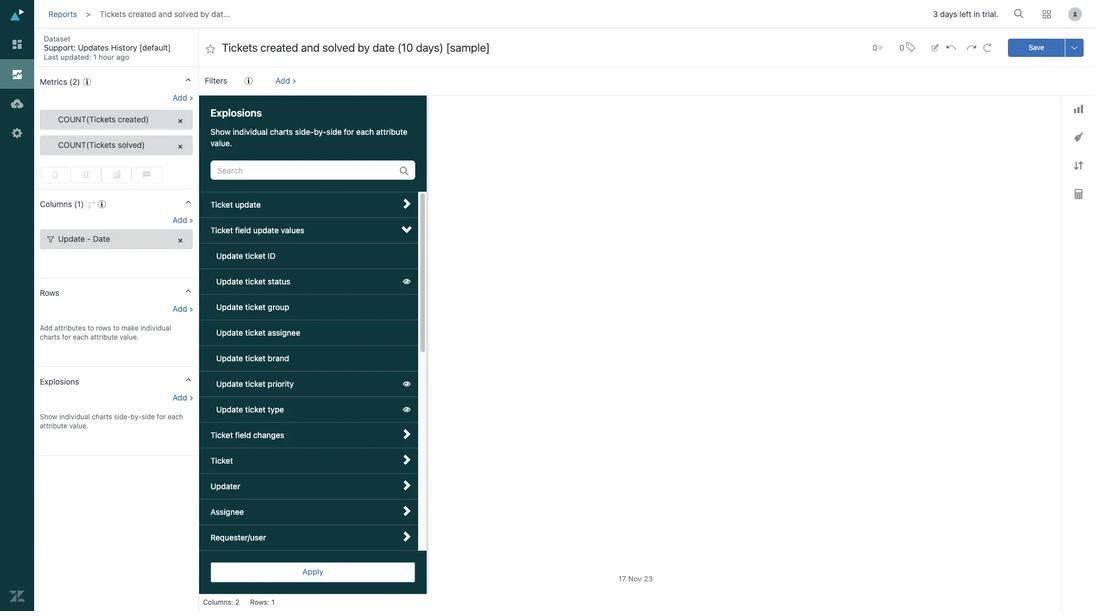 Task type: describe. For each thing, give the bounding box(es) containing it.
1 horizontal spatial explosions
[[211, 107, 262, 119]]

priority
[[268, 379, 294, 389]]

1 inside dataset support: updates history [default] last updated: 1 hour ago
[[93, 52, 97, 61]]

charts inside add attributes to rows to make individual charts for each attribute value.
[[40, 333, 60, 342]]

reports image
[[10, 67, 24, 81]]

update for update ticket priority
[[216, 379, 243, 389]]

count(tickets created) link
[[40, 110, 193, 130]]

and
[[159, 9, 172, 19]]

1 vertical spatial show individual charts side-by-side for each attribute value.
[[40, 413, 183, 431]]

id
[[268, 251, 276, 261]]

dataset
[[44, 34, 71, 43]]

trial.
[[983, 9, 999, 19]]

last
[[44, 52, 58, 61]]

0 vertical spatial attribute
[[376, 127, 408, 137]]

0 vertical spatial value.
[[211, 138, 232, 148]]

count(tickets for count(tickets created)
[[58, 114, 116, 124]]

0 vertical spatial show
[[211, 127, 231, 137]]

support:
[[44, 43, 76, 52]]

stats up image
[[112, 171, 120, 179]]

columns: 2
[[203, 598, 240, 607]]

update - date link
[[40, 230, 193, 249]]

changes
[[253, 431, 285, 440]]

1 horizontal spatial open in-app guide image
[[98, 200, 106, 208]]

updated:
[[61, 52, 91, 61]]

tickets for tickets created
[[221, 104, 244, 113]]

save
[[1030, 43, 1045, 52]]

count(tickets solved)
[[58, 140, 145, 150]]

update ticket type
[[216, 405, 284, 415]]

2
[[236, 598, 240, 607]]

rows: 1
[[250, 598, 275, 607]]

2 to from the left
[[113, 324, 120, 333]]

ago
[[116, 52, 129, 61]]

combined shape image
[[1075, 133, 1084, 142]]

bubble dots image
[[143, 171, 151, 179]]

admin image
[[10, 126, 24, 141]]

ticket for ticket field update values
[[211, 226, 233, 235]]

solved
[[174, 9, 198, 19]]

arrow right14 image
[[189, 37, 199, 47]]

0 button
[[895, 35, 921, 60]]

make
[[121, 324, 139, 333]]

ticket for id
[[245, 251, 266, 261]]

update ticket priority
[[216, 379, 294, 389]]

history
[[111, 43, 137, 52]]

columns (1)
[[40, 199, 84, 209]]

dat...
[[212, 9, 230, 19]]

requester/user
[[211, 533, 266, 543]]

hour
[[99, 52, 114, 61]]

1 vertical spatial side-
[[114, 413, 131, 421]]

reports
[[48, 9, 77, 19]]

(1)
[[74, 199, 84, 209]]

created)
[[118, 114, 149, 124]]

equalizer3 image
[[82, 171, 90, 179]]

assignee
[[211, 507, 244, 517]]

attributes
[[55, 324, 86, 333]]

0 horizontal spatial value.
[[69, 422, 88, 431]]

eye image
[[403, 278, 411, 286]]

1 vertical spatial side
[[142, 413, 155, 421]]

close2 image inside count(tickets solved) link
[[176, 143, 184, 151]]

in
[[974, 9, 981, 19]]

created for tickets created and solved by dat...
[[128, 9, 156, 19]]

0 vertical spatial show individual charts side-by-side for each attribute value.
[[211, 127, 408, 148]]

1 vertical spatial update
[[253, 226, 279, 235]]

arrow right12 image for ticket field changes
[[402, 429, 412, 440]]

close2 image
[[176, 117, 184, 125]]

0 vertical spatial by-
[[314, 127, 327, 137]]

update for update ticket type
[[216, 405, 243, 415]]

1 horizontal spatial for
[[157, 413, 166, 421]]

update ticket assignee
[[216, 328, 301, 338]]

for inside add attributes to rows to make individual charts for each attribute value.
[[62, 333, 71, 342]]

2 horizontal spatial for
[[344, 127, 354, 137]]

0 vertical spatial open in-app guide image
[[83, 78, 91, 86]]

2 vertical spatial charts
[[92, 413, 112, 421]]

columns
[[40, 199, 72, 209]]

add inside add attributes to rows to make individual charts for each attribute value.
[[40, 324, 53, 333]]

field for changes
[[235, 431, 251, 440]]

1 vertical spatial explosions
[[40, 377, 79, 387]]

metrics (2)
[[40, 77, 80, 87]]

solved)
[[118, 140, 145, 150]]

0 vertical spatial update
[[235, 200, 261, 210]]

graph image
[[1075, 105, 1084, 113]]

save group
[[1009, 38, 1085, 57]]

dataset support: updates history [default] last updated: 1 hour ago
[[44, 34, 171, 61]]

updater
[[211, 482, 241, 491]]

arrow right12 image for updater
[[402, 481, 412, 491]]

brand
[[268, 354, 289, 363]]

created for tickets created
[[246, 104, 271, 113]]



Task type: locate. For each thing, give the bounding box(es) containing it.
metrics
[[40, 77, 67, 87]]

2 vertical spatial each
[[168, 413, 183, 421]]

1 vertical spatial 1
[[272, 598, 275, 607]]

update
[[58, 234, 85, 244], [216, 251, 243, 261], [216, 277, 243, 286], [216, 302, 243, 312], [216, 328, 243, 338], [216, 354, 243, 363], [216, 379, 243, 389], [216, 405, 243, 415]]

0 horizontal spatial attribute
[[40, 422, 67, 431]]

created
[[128, 9, 156, 19], [246, 104, 271, 113]]

open in-app guide image
[[83, 78, 91, 86], [98, 200, 106, 208]]

0 horizontal spatial by-
[[131, 413, 142, 421]]

calc image
[[1075, 189, 1083, 199]]

1 vertical spatial individual
[[141, 324, 171, 333]]

1 arrow right12 image from the top
[[402, 199, 412, 209]]

0 horizontal spatial show
[[40, 413, 57, 421]]

1 horizontal spatial created
[[246, 104, 271, 113]]

0 horizontal spatial side-
[[114, 413, 131, 421]]

1 right rows: at the left of page
[[272, 598, 275, 607]]

1 horizontal spatial by-
[[314, 127, 327, 137]]

0 for 0 button
[[900, 42, 905, 52]]

1 horizontal spatial 1
[[272, 598, 275, 607]]

1 vertical spatial count(tickets
[[58, 140, 116, 150]]

1 vertical spatial charts
[[40, 333, 60, 342]]

arrows image
[[1075, 161, 1084, 170]]

other options image
[[1071, 43, 1080, 52]]

field for update
[[235, 226, 251, 235]]

open in-app guide image right (1)
[[98, 200, 106, 208]]

1 vertical spatial show
[[40, 413, 57, 421]]

0 horizontal spatial each
[[73, 333, 88, 342]]

ticket
[[245, 251, 266, 261], [245, 277, 266, 286], [245, 302, 266, 312], [245, 328, 266, 338], [245, 354, 266, 363], [245, 379, 266, 389], [245, 405, 266, 415]]

1
[[93, 52, 97, 61], [272, 598, 275, 607]]

3 days left in trial.
[[934, 9, 999, 19]]

0 vertical spatial field
[[235, 226, 251, 235]]

Search text field
[[212, 162, 400, 179]]

apply
[[303, 567, 324, 577]]

0
[[873, 42, 878, 52], [900, 42, 905, 52]]

0 inside popup button
[[873, 42, 878, 52]]

update for update ticket group
[[216, 302, 243, 312]]

apply button
[[211, 563, 416, 583]]

value. inside add attributes to rows to make individual charts for each attribute value.
[[120, 333, 139, 342]]

1 horizontal spatial to
[[113, 324, 120, 333]]

save button
[[1009, 38, 1066, 57]]

0 left 0 button
[[873, 42, 878, 52]]

close2 image
[[176, 143, 184, 151], [176, 237, 184, 245]]

4 ticket from the top
[[245, 328, 266, 338]]

ticket left group
[[245, 302, 266, 312]]

1 vertical spatial value.
[[120, 333, 139, 342]]

1 0 from the left
[[873, 42, 878, 52]]

add
[[276, 76, 290, 85], [173, 93, 187, 102], [173, 215, 187, 225], [173, 304, 187, 314], [40, 324, 53, 333], [173, 393, 187, 403]]

to right rows
[[113, 324, 120, 333]]

1 vertical spatial tickets
[[221, 104, 244, 113]]

1 left hour
[[93, 52, 97, 61]]

ticket left status
[[245, 277, 266, 286]]

0 vertical spatial individual
[[233, 127, 268, 137]]

ticket left the brand
[[245, 354, 266, 363]]

ticket down ticket update
[[211, 226, 233, 235]]

1 count(tickets from the top
[[58, 114, 116, 124]]

0 horizontal spatial 1
[[93, 52, 97, 61]]

0 vertical spatial eye image
[[403, 380, 411, 388]]

Search... field
[[1017, 5, 1028, 22]]

eye image
[[403, 380, 411, 388], [403, 406, 411, 414]]

add attributes to rows to make individual charts for each attribute value.
[[40, 324, 171, 342]]

1 horizontal spatial individual
[[141, 324, 171, 333]]

filters
[[205, 76, 227, 85]]

explosions down attributes
[[40, 377, 79, 387]]

for
[[344, 127, 354, 137], [62, 333, 71, 342], [157, 413, 166, 421]]

update for update ticket status
[[216, 277, 243, 286]]

zendesk image
[[10, 589, 24, 604]]

to left rows
[[88, 324, 94, 333]]

update ticket group
[[216, 302, 290, 312]]

2 close2 image from the top
[[176, 237, 184, 245]]

field up update ticket id
[[235, 226, 251, 235]]

1 vertical spatial by-
[[131, 413, 142, 421]]

update down update ticket id
[[216, 277, 243, 286]]

0 vertical spatial side
[[327, 127, 342, 137]]

1 horizontal spatial tickets
[[221, 104, 244, 113]]

update up update ticket priority
[[216, 354, 243, 363]]

1 vertical spatial open in-app guide image
[[98, 200, 106, 208]]

created down open in-app guide icon
[[246, 104, 271, 113]]

count(tickets up 'count(tickets solved)'
[[58, 114, 116, 124]]

zendesk products image
[[1044, 10, 1052, 18]]

4 arrow right12 image from the top
[[402, 532, 412, 542]]

ticket update
[[211, 200, 261, 210]]

group
[[268, 302, 290, 312]]

0 vertical spatial 1
[[93, 52, 97, 61]]

1 eye image from the top
[[403, 380, 411, 388]]

explosions
[[211, 107, 262, 119], [40, 377, 79, 387]]

0 horizontal spatial for
[[62, 333, 71, 342]]

ticket for assignee
[[245, 328, 266, 338]]

2 horizontal spatial each
[[356, 127, 374, 137]]

1 horizontal spatial show
[[211, 127, 231, 137]]

update for update ticket assignee
[[216, 328, 243, 338]]

columns:
[[203, 598, 233, 607]]

1 vertical spatial eye image
[[403, 406, 411, 414]]

2 eye image from the top
[[403, 406, 411, 414]]

arrow right12 image for assignee
[[402, 506, 412, 516]]

days
[[941, 9, 958, 19]]

ticket for status
[[245, 277, 266, 286]]

2 horizontal spatial charts
[[270, 127, 293, 137]]

field
[[235, 226, 251, 235], [235, 431, 251, 440]]

update up update ticket brand
[[216, 328, 243, 338]]

tickets down filters
[[221, 104, 244, 113]]

2 vertical spatial for
[[157, 413, 166, 421]]

1 vertical spatial close2 image
[[176, 237, 184, 245]]

2 count(tickets from the top
[[58, 140, 116, 150]]

rows
[[40, 288, 59, 298]]

ticket up 'updater'
[[211, 456, 233, 466]]

each inside add attributes to rows to make individual charts for each attribute value.
[[73, 333, 88, 342]]

ticket down update ticket group
[[245, 328, 266, 338]]

ticket field update values
[[211, 226, 305, 235]]

1 to from the left
[[88, 324, 94, 333]]

1 horizontal spatial attribute
[[90, 333, 118, 342]]

tickets created and solved by dat...
[[100, 9, 230, 19]]

0 vertical spatial close2 image
[[176, 143, 184, 151]]

1 horizontal spatial side-
[[295, 127, 314, 137]]

update ticket id
[[216, 251, 276, 261]]

update up update ticket type
[[216, 379, 243, 389]]

ticket for type
[[245, 405, 266, 415]]

2 arrow right12 image from the top
[[402, 455, 412, 465]]

(2)
[[69, 77, 80, 87]]

to
[[88, 324, 94, 333], [113, 324, 120, 333]]

3 ticket from the top
[[211, 431, 233, 440]]

update for update - date
[[58, 234, 85, 244]]

ticket for priority
[[245, 379, 266, 389]]

individual inside add attributes to rows to make individual charts for each attribute value.
[[141, 324, 171, 333]]

0 horizontal spatial side
[[142, 413, 155, 421]]

update up ticket field update values
[[235, 200, 261, 210]]

3 arrow right12 image from the top
[[402, 481, 412, 491]]

0 horizontal spatial open in-app guide image
[[83, 78, 91, 86]]

0 inside button
[[900, 42, 905, 52]]

arrow right12 image for requester/user
[[402, 532, 412, 542]]

droplet2 image
[[51, 171, 59, 179]]

0 vertical spatial each
[[356, 127, 374, 137]]

status
[[268, 277, 291, 286]]

count(tickets
[[58, 114, 116, 124], [58, 140, 116, 150]]

0 right 0 popup button
[[900, 42, 905, 52]]

update up id
[[253, 226, 279, 235]]

date
[[93, 234, 110, 244]]

tickets up dataset support: updates history [default] last updated: 1 hour ago
[[100, 9, 126, 19]]

value.
[[211, 138, 232, 148], [120, 333, 139, 342], [69, 422, 88, 431]]

-
[[87, 234, 91, 244]]

datasets image
[[10, 96, 24, 111]]

update up update ticket status
[[216, 251, 243, 261]]

filter4 image
[[47, 236, 55, 244]]

2 vertical spatial attribute
[[40, 422, 67, 431]]

2 horizontal spatial individual
[[233, 127, 268, 137]]

1 horizontal spatial each
[[168, 413, 183, 421]]

0 vertical spatial for
[[344, 127, 354, 137]]

0 horizontal spatial show individual charts side-by-side for each attribute value.
[[40, 413, 183, 431]]

2 vertical spatial individual
[[59, 413, 90, 421]]

1 horizontal spatial value.
[[120, 333, 139, 342]]

ticket for group
[[245, 302, 266, 312]]

7 ticket from the top
[[245, 405, 266, 415]]

1 vertical spatial each
[[73, 333, 88, 342]]

6 ticket from the top
[[245, 379, 266, 389]]

show individual charts side-by-side for each attribute value.
[[211, 127, 408, 148], [40, 413, 183, 431]]

1 close2 image from the top
[[176, 143, 184, 151]]

update for update ticket id
[[216, 251, 243, 261]]

1 ticket from the top
[[211, 200, 233, 210]]

ticket left 'priority'
[[245, 379, 266, 389]]

2 ticket from the top
[[211, 226, 233, 235]]

attribute inside add attributes to rows to make individual charts for each attribute value.
[[90, 333, 118, 342]]

ticket for ticket field changes
[[211, 431, 233, 440]]

arrow right12 image for ticket
[[402, 455, 412, 465]]

1 vertical spatial arrow right12 image
[[402, 506, 412, 516]]

0 horizontal spatial 0
[[873, 42, 878, 52]]

eye image for update ticket priority
[[403, 380, 411, 388]]

0 vertical spatial count(tickets
[[58, 114, 116, 124]]

charts
[[270, 127, 293, 137], [40, 333, 60, 342], [92, 413, 112, 421]]

2 horizontal spatial value.
[[211, 138, 232, 148]]

created left and
[[128, 9, 156, 19]]

ticket for ticket update
[[211, 200, 233, 210]]

show
[[211, 127, 231, 137], [40, 413, 57, 421]]

ticket field changes
[[211, 431, 285, 440]]

update ticket status
[[216, 277, 291, 286]]

update left -
[[58, 234, 85, 244]]

3 ticket from the top
[[245, 302, 266, 312]]

ticket
[[211, 200, 233, 210], [211, 226, 233, 235], [211, 431, 233, 440], [211, 456, 233, 466]]

update down update ticket status
[[216, 302, 243, 312]]

ticket for brand
[[245, 354, 266, 363]]

type
[[268, 405, 284, 415]]

2 arrow right12 image from the top
[[402, 506, 412, 516]]

count(tickets up the equalizer3 "icon"
[[58, 140, 116, 150]]

1 ticket from the top
[[245, 251, 266, 261]]

update for update ticket brand
[[216, 354, 243, 363]]

0 horizontal spatial charts
[[40, 333, 60, 342]]

explosions down open in-app guide icon
[[211, 107, 262, 119]]

4 ticket from the top
[[211, 456, 233, 466]]

2 0 from the left
[[900, 42, 905, 52]]

None text field
[[222, 40, 851, 55]]

update up ticket field changes
[[216, 405, 243, 415]]

update - date
[[58, 234, 110, 244]]

0 vertical spatial created
[[128, 9, 156, 19]]

0 vertical spatial explosions
[[211, 107, 262, 119]]

arrow right12 image for ticket update
[[402, 199, 412, 209]]

1 field from the top
[[235, 226, 251, 235]]

updates
[[78, 43, 109, 52]]

each
[[356, 127, 374, 137], [73, 333, 88, 342], [168, 413, 183, 421]]

1 arrow right12 image from the top
[[402, 429, 412, 440]]

eye image for update ticket type
[[403, 406, 411, 414]]

ticket left id
[[245, 251, 266, 261]]

1 vertical spatial created
[[246, 104, 271, 113]]

0 button
[[868, 36, 888, 59]]

[default]
[[140, 43, 171, 52]]

2 ticket from the top
[[245, 277, 266, 286]]

0 vertical spatial side-
[[295, 127, 314, 137]]

field left changes
[[235, 431, 251, 440]]

dashboard image
[[10, 37, 24, 52]]

by-
[[314, 127, 327, 137], [131, 413, 142, 421]]

arrow right12 image
[[402, 199, 412, 209], [402, 506, 412, 516]]

assignee
[[268, 328, 301, 338]]

2 horizontal spatial attribute
[[376, 127, 408, 137]]

left
[[960, 9, 972, 19]]

individual
[[233, 127, 268, 137], [141, 324, 171, 333], [59, 413, 90, 421]]

rows
[[96, 324, 111, 333]]

0 for 0 popup button
[[873, 42, 878, 52]]

0 horizontal spatial created
[[128, 9, 156, 19]]

0 horizontal spatial tickets
[[100, 9, 126, 19]]

tickets created
[[221, 104, 271, 113]]

open in-app guide image
[[245, 77, 253, 85]]

0 vertical spatial charts
[[270, 127, 293, 137]]

0 vertical spatial arrow right12 image
[[402, 199, 412, 209]]

5 ticket from the top
[[245, 354, 266, 363]]

open in-app guide image right (2)
[[83, 78, 91, 86]]

1 horizontal spatial 0
[[900, 42, 905, 52]]

arrow right12 image
[[402, 429, 412, 440], [402, 455, 412, 465], [402, 481, 412, 491], [402, 532, 412, 542]]

update ticket brand
[[216, 354, 289, 363]]

1 horizontal spatial show individual charts side-by-side for each attribute value.
[[211, 127, 408, 148]]

count(tickets for count(tickets solved)
[[58, 140, 116, 150]]

update
[[235, 200, 261, 210], [253, 226, 279, 235]]

ticket left the type
[[245, 405, 266, 415]]

tickets
[[100, 9, 126, 19], [221, 104, 244, 113]]

0 horizontal spatial to
[[88, 324, 94, 333]]

rows:
[[250, 598, 269, 607]]

ticket up ticket field update values
[[211, 200, 233, 210]]

side-
[[295, 127, 314, 137], [114, 413, 131, 421]]

1 horizontal spatial charts
[[92, 413, 112, 421]]

attribute
[[376, 127, 408, 137], [90, 333, 118, 342], [40, 422, 67, 431]]

arrow down12 image
[[402, 224, 412, 235]]

values
[[281, 226, 305, 235]]

ticket down update ticket type
[[211, 431, 233, 440]]

count(tickets created)
[[58, 114, 149, 124]]

0 horizontal spatial individual
[[59, 413, 90, 421]]

0 horizontal spatial explosions
[[40, 377, 79, 387]]

2 field from the top
[[235, 431, 251, 440]]

1 vertical spatial field
[[235, 431, 251, 440]]

tickets for tickets created and solved by dat...
[[100, 9, 126, 19]]

1 horizontal spatial side
[[327, 127, 342, 137]]

0 vertical spatial tickets
[[100, 9, 126, 19]]

by
[[201, 9, 209, 19]]

count(tickets solved) link
[[40, 136, 193, 155]]

1 vertical spatial attribute
[[90, 333, 118, 342]]

3
[[934, 9, 939, 19]]

2 vertical spatial value.
[[69, 422, 88, 431]]

1 vertical spatial for
[[62, 333, 71, 342]]

side
[[327, 127, 342, 137], [142, 413, 155, 421]]



Task type: vqa. For each thing, say whether or not it's contained in the screenshot.
apps to the right
no



